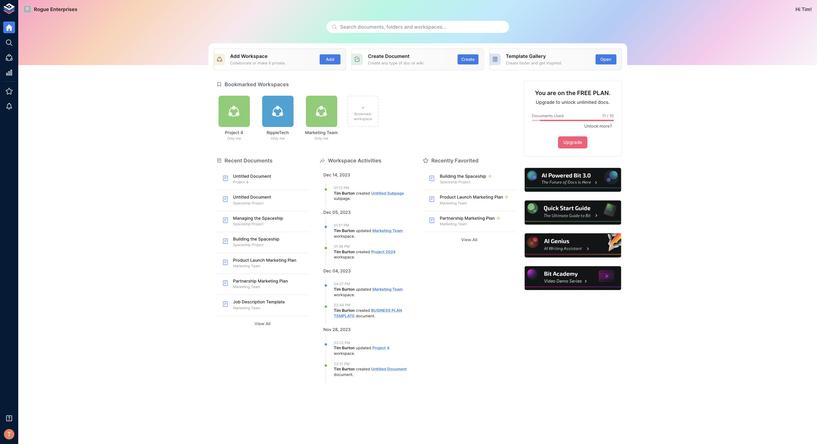 Task type: describe. For each thing, give the bounding box(es) containing it.
favorited
[[455, 157, 479, 164]]

partnership marketing plan
[[440, 216, 495, 221]]

managing the spaceship spaceship project
[[233, 216, 283, 227]]

marketing team only me
[[305, 130, 338, 141]]

marketing inside job description template marketing team
[[233, 306, 250, 311]]

inspired.
[[546, 61, 562, 65]]

marketing team for partnership
[[440, 222, 467, 227]]

5 burton from the top
[[342, 309, 355, 313]]

unlock more?
[[584, 124, 612, 129]]

. for 03:22 pm tim burton updated project 4 workspace .
[[354, 352, 355, 356]]

. for 04:27 pm tim burton updated marketing team workspace .
[[354, 293, 355, 298]]

project inside 03:22 pm tim burton updated project 4 workspace .
[[372, 346, 386, 351]]

marketing inside 04:27 pm tim burton updated marketing team workspace .
[[372, 287, 392, 292]]

the for building the spaceship
[[457, 174, 464, 179]]

2023 for dec 04, 2023
[[340, 269, 351, 274]]

tim right hi at top
[[802, 6, 810, 12]]

workspace inside add workspace collaborate or make it private.
[[241, 53, 268, 59]]

pm for 01:36 pm tim burton created project 2024 workspace .
[[344, 245, 350, 249]]

faster
[[519, 61, 530, 65]]

0 vertical spatial documents
[[532, 113, 553, 118]]

04:27 pm tim burton updated marketing team workspace .
[[334, 282, 403, 298]]

subpage
[[334, 196, 350, 201]]

building the spaceship
[[440, 174, 486, 179]]

marketing team link for project 2024
[[372, 229, 403, 233]]

2024
[[386, 250, 396, 255]]

1 vertical spatial workspace
[[328, 157, 356, 164]]

project 2024 link
[[371, 250, 396, 255]]

subpage
[[387, 191, 404, 196]]

dec 14, 2023
[[323, 173, 350, 178]]

project inside managing the spaceship spaceship project
[[252, 222, 264, 227]]

tim for 03:21 pm tim burton created untitled document document .
[[334, 367, 341, 372]]

t button
[[2, 428, 16, 442]]

or inside add workspace collaborate or make it private.
[[253, 61, 256, 65]]

2023 for dec 05, 2023
[[340, 210, 351, 215]]

the for managing the spaceship spaceship project
[[254, 216, 261, 221]]

2023 for nov 28, 2023
[[340, 328, 351, 333]]

4 help image from the top
[[524, 266, 622, 292]]

template inside job description template marketing team
[[266, 300, 285, 305]]

make
[[257, 61, 267, 65]]

marketing team link for business plan template
[[372, 287, 403, 292]]

burton for 04:27 pm tim burton updated marketing team workspace .
[[342, 287, 355, 292]]

template inside template gallery create faster and get inspired.
[[506, 53, 528, 59]]

add for add workspace collaborate or make it private.
[[230, 53, 240, 59]]

document for untitled document spaceship project
[[250, 195, 271, 200]]

team inside job description template marketing team
[[251, 306, 260, 311]]

of
[[399, 61, 402, 65]]

14,
[[332, 173, 338, 178]]

01:51 pm tim burton updated marketing team workspace .
[[334, 224, 403, 239]]

bookmark workspace
[[354, 112, 372, 121]]

bookmarked workspaces
[[225, 81, 289, 88]]

2023 for dec 14, 2023
[[339, 173, 350, 178]]

3 created from the top
[[356, 309, 370, 313]]

search
[[340, 24, 356, 30]]

me for project
[[236, 136, 241, 141]]

product launch marketing plan marketing team
[[233, 258, 296, 269]]

plan
[[392, 309, 402, 313]]

the inside 'you are on the free plan. upgrade to unlock unlimited docs.'
[[566, 90, 576, 96]]

document .
[[355, 314, 375, 319]]

add workspace collaborate or make it private.
[[230, 53, 286, 65]]

untitled inside the untitled document project 4
[[233, 174, 249, 179]]

tim for 01:51 pm tim burton updated marketing team workspace .
[[334, 229, 341, 233]]

upgrade inside upgrade button
[[563, 140, 582, 145]]

1 vertical spatial view all
[[254, 322, 271, 327]]

job description template marketing team
[[233, 300, 285, 311]]

untitled document link
[[371, 367, 407, 372]]

documents used
[[532, 113, 564, 118]]

create inside button
[[461, 57, 475, 62]]

unlock
[[562, 100, 576, 105]]

partnership for partnership marketing plan
[[440, 216, 463, 221]]

1 horizontal spatial view all
[[461, 238, 477, 243]]

plan inside partnership marketing plan marketing team
[[279, 279, 288, 284]]

marketing inside marketing team only me
[[305, 130, 326, 135]]

free
[[577, 90, 592, 96]]

business plan template link
[[334, 309, 402, 319]]

rippletech only me
[[267, 130, 289, 141]]

team inside marketing team only me
[[327, 130, 338, 135]]

team inside partnership marketing plan marketing team
[[251, 285, 260, 290]]

04:27
[[334, 282, 344, 287]]

only inside rippletech only me
[[271, 136, 278, 141]]

marketing team for product
[[440, 201, 467, 206]]

project inside the untitled document project 4
[[233, 180, 245, 185]]

launch for product launch marketing plan
[[457, 195, 472, 200]]

11 / 10
[[602, 113, 614, 118]]

template
[[334, 314, 355, 319]]

template gallery create faster and get inspired.
[[506, 53, 562, 65]]

document for create document create any type of doc or wiki.
[[385, 53, 410, 59]]

product for product launch marketing plan
[[440, 195, 456, 200]]

burton for 01:13 pm tim burton created untitled subpage subpage .
[[342, 191, 355, 196]]

workspaces
[[258, 81, 289, 88]]

03:22 pm tim burton updated project 4 workspace .
[[334, 341, 389, 356]]

01:36
[[334, 245, 343, 249]]

enterprises
[[50, 6, 77, 12]]

rogue
[[34, 6, 49, 12]]

01:13 pm tim burton created untitled subpage subpage .
[[334, 186, 404, 201]]

search documents, folders and workspaces... button
[[326, 21, 509, 33]]

!
[[810, 6, 812, 12]]

bookmark workspace button
[[347, 96, 379, 127]]

spaceship project
[[440, 180, 470, 185]]

03:44
[[334, 304, 344, 308]]

0 horizontal spatial documents
[[244, 157, 273, 164]]

open button
[[595, 54, 616, 64]]

you
[[535, 90, 546, 96]]

updated for project 2024
[[356, 229, 371, 233]]

dec for dec 05, 2023
[[323, 210, 331, 215]]

folders
[[387, 24, 403, 30]]

burton for 01:51 pm tim burton updated marketing team workspace .
[[342, 229, 355, 233]]

28,
[[333, 328, 339, 333]]

r
[[26, 6, 29, 11]]

. for 01:51 pm tim burton updated marketing team workspace .
[[354, 234, 355, 239]]

it
[[269, 61, 271, 65]]

building for building the spaceship spaceship project
[[233, 237, 249, 242]]

wiki.
[[416, 61, 425, 65]]

add for add
[[326, 57, 334, 62]]

launch for product launch marketing plan marketing team
[[250, 258, 265, 263]]

open
[[600, 57, 611, 62]]

the for building the spaceship spaceship project
[[250, 237, 257, 242]]

and inside button
[[404, 24, 413, 30]]

01:51
[[334, 224, 343, 228]]

project inside project 4 only me
[[225, 130, 239, 135]]

product for product launch marketing plan marketing team
[[233, 258, 249, 263]]

on
[[558, 90, 565, 96]]

document for untitled document project 4
[[250, 174, 271, 179]]

/
[[607, 113, 608, 118]]

type
[[389, 61, 397, 65]]

pm for 03:21 pm tim burton created untitled document document .
[[344, 362, 350, 367]]

1 vertical spatial view
[[254, 322, 264, 327]]

1 vertical spatial view all button
[[216, 319, 309, 329]]

workspace for business plan template
[[334, 293, 354, 298]]

recently
[[431, 157, 454, 164]]

03:21
[[334, 362, 343, 367]]

unlimited
[[577, 100, 597, 105]]

0 vertical spatial view all button
[[423, 235, 516, 245]]

workspace for project 2024
[[334, 234, 354, 239]]

pm for 01:13 pm tim burton created untitled subpage subpage .
[[344, 186, 349, 191]]

4 inside the untitled document project 4
[[246, 180, 248, 185]]

building for building the spaceship
[[440, 174, 456, 179]]

partnership marketing plan marketing team
[[233, 279, 288, 290]]

team inside 01:51 pm tim burton updated marketing team workspace .
[[393, 229, 403, 233]]

marketing inside 01:51 pm tim burton updated marketing team workspace .
[[372, 229, 392, 233]]



Task type: locate. For each thing, give the bounding box(es) containing it.
tim burton created
[[334, 309, 371, 313]]

burton for 03:21 pm tim burton created untitled document document .
[[342, 367, 355, 372]]

burton inside 01:36 pm tim burton created project 2024 workspace .
[[342, 250, 355, 255]]

0 vertical spatial building
[[440, 174, 456, 179]]

unlock more? button
[[581, 121, 614, 132]]

untitled document project 4
[[233, 174, 271, 185]]

me for marketing
[[323, 136, 328, 141]]

partnership for partnership marketing plan marketing team
[[233, 279, 257, 284]]

1 or from the left
[[253, 61, 256, 65]]

untitled down recent documents
[[233, 174, 249, 179]]

document inside untitled document spaceship project
[[250, 195, 271, 200]]

workspace for untitled document
[[334, 352, 354, 356]]

1 horizontal spatial documents
[[532, 113, 553, 118]]

launch down building the spaceship spaceship project
[[250, 258, 265, 263]]

tim inside 03:22 pm tim burton updated project 4 workspace .
[[334, 346, 341, 351]]

workspace inside 04:27 pm tim burton updated marketing team workspace .
[[334, 293, 354, 298]]

untitled up the 'managing'
[[233, 195, 249, 200]]

pm inside 04:27 pm tim burton updated marketing team workspace .
[[345, 282, 350, 287]]

burton up template
[[342, 309, 355, 313]]

recent
[[225, 157, 242, 164]]

1 vertical spatial 4
[[246, 180, 248, 185]]

1 horizontal spatial workspace
[[328, 157, 356, 164]]

workspace up 03:21
[[334, 352, 354, 356]]

marketing team link up 2024
[[372, 229, 403, 233]]

all down job description template marketing team at bottom left
[[266, 322, 271, 327]]

tim inside 03:21 pm tim burton created untitled document document .
[[334, 367, 341, 372]]

burton down 04:27
[[342, 287, 355, 292]]

0 horizontal spatial and
[[404, 24, 413, 30]]

3 me from the left
[[323, 136, 328, 141]]

me inside marketing team only me
[[323, 136, 328, 141]]

. for 03:21 pm tim burton created untitled document document .
[[352, 373, 354, 378]]

unlock
[[584, 124, 598, 129]]

0 vertical spatial view
[[461, 238, 471, 243]]

pm inside 03:22 pm tim burton updated project 4 workspace .
[[345, 341, 350, 346]]

tim inside 01:36 pm tim burton created project 2024 workspace .
[[334, 250, 341, 255]]

project down the 'managing'
[[252, 222, 264, 227]]

untitled left subpage
[[371, 191, 386, 196]]

private.
[[272, 61, 286, 65]]

plan.
[[593, 90, 611, 96]]

pm inside 01:13 pm tim burton created untitled subpage subpage .
[[344, 186, 349, 191]]

view all button down partnership marketing plan
[[423, 235, 516, 245]]

bookmarked
[[225, 81, 256, 88]]

updated up 01:36 pm tim burton created project 2024 workspace .
[[356, 229, 371, 233]]

0 horizontal spatial me
[[236, 136, 241, 141]]

created inside 03:21 pm tim burton created untitled document document .
[[356, 367, 370, 372]]

created up document .
[[356, 309, 370, 313]]

4 up recent documents
[[240, 130, 243, 135]]

2023 right 04,
[[340, 269, 351, 274]]

2023
[[339, 173, 350, 178], [340, 210, 351, 215], [340, 269, 351, 274], [340, 328, 351, 333]]

0 vertical spatial dec
[[323, 173, 331, 178]]

pm right 03:22
[[345, 341, 350, 346]]

0 horizontal spatial view
[[254, 322, 264, 327]]

or left "make"
[[253, 61, 256, 65]]

1 vertical spatial all
[[266, 322, 271, 327]]

only inside marketing team only me
[[315, 136, 322, 141]]

document
[[385, 53, 410, 59], [250, 174, 271, 179], [250, 195, 271, 200], [387, 367, 407, 372]]

document down tim burton created
[[356, 314, 374, 319]]

1 horizontal spatial upgrade
[[563, 140, 582, 145]]

or inside create document create any type of doc or wiki.
[[411, 61, 415, 65]]

document inside create document create any type of doc or wiki.
[[385, 53, 410, 59]]

6 burton from the top
[[342, 346, 355, 351]]

business plan template
[[334, 309, 402, 319]]

documents left used
[[532, 113, 553, 118]]

template up faster
[[506, 53, 528, 59]]

0 vertical spatial template
[[506, 53, 528, 59]]

tim for 01:13 pm tim burton created untitled subpage subpage .
[[334, 191, 341, 196]]

0 vertical spatial marketing team link
[[372, 229, 403, 233]]

document down the untitled document project 4 on the left top of the page
[[250, 195, 271, 200]]

2 horizontal spatial 4
[[387, 346, 389, 351]]

1 horizontal spatial all
[[472, 238, 477, 243]]

tim for 03:22 pm tim burton updated project 4 workspace .
[[334, 346, 341, 351]]

product down spaceship project
[[440, 195, 456, 200]]

or right doc
[[411, 61, 415, 65]]

1 vertical spatial building
[[233, 237, 249, 242]]

workspace inside 01:51 pm tim burton updated marketing team workspace .
[[334, 234, 354, 239]]

dec 05, 2023
[[323, 210, 351, 215]]

created inside 01:36 pm tim burton created project 2024 workspace .
[[356, 250, 370, 255]]

activities
[[358, 157, 381, 164]]

updated left project 4 link
[[356, 346, 371, 351]]

business
[[371, 309, 391, 313]]

project up recent in the top left of the page
[[225, 130, 239, 135]]

marketing team link up business
[[372, 287, 403, 292]]

pm right '01:51'
[[344, 224, 349, 228]]

get
[[539, 61, 545, 65]]

pm for 01:51 pm tim burton updated marketing team workspace .
[[344, 224, 349, 228]]

launch
[[457, 195, 472, 200], [250, 258, 265, 263]]

tim inside 01:13 pm tim burton created untitled subpage subpage .
[[334, 191, 341, 196]]

dec for dec 14, 2023
[[323, 173, 331, 178]]

documents up the untitled document project 4 on the left top of the page
[[244, 157, 273, 164]]

workspace
[[241, 53, 268, 59], [328, 157, 356, 164]]

workspace inside 03:22 pm tim burton updated project 4 workspace .
[[334, 352, 354, 356]]

created inside 01:13 pm tim burton created untitled subpage subpage .
[[356, 191, 370, 196]]

project down building the spaceship
[[458, 180, 470, 185]]

0 horizontal spatial 4
[[240, 130, 243, 135]]

workspace activities
[[328, 157, 381, 164]]

2 marketing team link from the top
[[372, 287, 403, 292]]

2023 right "05,"
[[340, 210, 351, 215]]

burton down 01:36
[[342, 250, 355, 255]]

burton inside 03:21 pm tim burton created untitled document document .
[[342, 367, 355, 372]]

tim down 01:13
[[334, 191, 341, 196]]

2 dec from the top
[[323, 210, 331, 215]]

updated inside 01:51 pm tim burton updated marketing team workspace .
[[356, 229, 371, 233]]

doc
[[403, 61, 410, 65]]

product inside the product launch marketing plan marketing team
[[233, 258, 249, 263]]

1 me from the left
[[236, 136, 241, 141]]

1 horizontal spatial add
[[326, 57, 334, 62]]

pm inside 01:51 pm tim burton updated marketing team workspace .
[[344, 224, 349, 228]]

0 vertical spatial workspace
[[241, 53, 268, 59]]

untitled inside 01:13 pm tim burton created untitled subpage subpage .
[[371, 191, 386, 196]]

1 vertical spatial product
[[233, 258, 249, 263]]

3 updated from the top
[[356, 346, 371, 351]]

1 horizontal spatial only
[[271, 136, 278, 141]]

0 horizontal spatial or
[[253, 61, 256, 65]]

partnership inside partnership marketing plan marketing team
[[233, 279, 257, 284]]

pm right 01:36
[[344, 245, 350, 249]]

add button
[[320, 54, 341, 64]]

0 horizontal spatial all
[[266, 322, 271, 327]]

created left project 2024 link
[[356, 250, 370, 255]]

workspace inside button
[[354, 117, 372, 121]]

4 burton from the top
[[342, 287, 355, 292]]

project 4 link
[[372, 346, 389, 351]]

document up of
[[385, 53, 410, 59]]

0 horizontal spatial building
[[233, 237, 249, 242]]

the up unlock
[[566, 90, 576, 96]]

4
[[240, 130, 243, 135], [246, 180, 248, 185], [387, 346, 389, 351]]

1 burton from the top
[[342, 191, 355, 196]]

untitled subpage link
[[371, 191, 404, 196]]

tim down 01:36
[[334, 250, 341, 255]]

managing
[[233, 216, 253, 221]]

1 horizontal spatial document
[[356, 314, 374, 319]]

. for 01:36 pm tim burton created project 2024 workspace .
[[354, 255, 355, 260]]

updated inside 03:22 pm tim burton updated project 4 workspace .
[[356, 346, 371, 351]]

tim inside 01:51 pm tim burton updated marketing team workspace .
[[334, 229, 341, 233]]

workspace up "make"
[[241, 53, 268, 59]]

used
[[554, 113, 564, 118]]

0 vertical spatial document
[[356, 314, 374, 319]]

project up managing the spaceship spaceship project
[[252, 201, 264, 206]]

1 vertical spatial partnership
[[233, 279, 257, 284]]

7 burton from the top
[[342, 367, 355, 372]]

0 vertical spatial launch
[[457, 195, 472, 200]]

04,
[[332, 269, 339, 274]]

1 vertical spatial marketing team link
[[372, 287, 403, 292]]

1 horizontal spatial partnership
[[440, 216, 463, 221]]

1 vertical spatial documents
[[244, 157, 273, 164]]

pm up tim burton created
[[345, 304, 350, 308]]

only for marketing
[[315, 136, 322, 141]]

1 horizontal spatial view all button
[[423, 235, 516, 245]]

create inside template gallery create faster and get inspired.
[[506, 61, 518, 65]]

workspace up dec 14, 2023
[[328, 157, 356, 164]]

untitled down project 4 link
[[371, 367, 386, 372]]

partnership
[[440, 216, 463, 221], [233, 279, 257, 284]]

3 help image from the top
[[524, 233, 622, 259]]

more?
[[600, 124, 612, 129]]

upgrade down you
[[536, 100, 555, 105]]

pm inside 03:21 pm tim burton created untitled document document .
[[344, 362, 350, 367]]

2 me from the left
[[279, 136, 285, 141]]

03:44 pm
[[334, 304, 350, 308]]

0 vertical spatial marketing team
[[440, 201, 467, 206]]

only inside project 4 only me
[[227, 136, 235, 141]]

bookmark
[[354, 112, 371, 116]]

2 only from the left
[[271, 136, 278, 141]]

0 vertical spatial all
[[472, 238, 477, 243]]

pm right 03:21
[[344, 362, 350, 367]]

job
[[233, 300, 241, 305]]

view down partnership marketing plan
[[461, 238, 471, 243]]

pm for 04:27 pm tim burton updated marketing team workspace .
[[345, 282, 350, 287]]

0 vertical spatial product
[[440, 195, 456, 200]]

plan inside the product launch marketing plan marketing team
[[288, 258, 296, 263]]

launch down spaceship project
[[457, 195, 472, 200]]

2023 right 14,
[[339, 173, 350, 178]]

pm right 01:13
[[344, 186, 349, 191]]

0 vertical spatial updated
[[356, 229, 371, 233]]

tim inside 04:27 pm tim burton updated marketing team workspace .
[[334, 287, 341, 292]]

view all
[[461, 238, 477, 243], [254, 322, 271, 327]]

2 marketing team from the top
[[440, 222, 467, 227]]

upgrade down unlock more? button
[[563, 140, 582, 145]]

0 horizontal spatial workspace
[[241, 53, 268, 59]]

recently favorited
[[431, 157, 479, 164]]

the down managing the spaceship spaceship project
[[250, 237, 257, 242]]

untitled inside untitled document spaceship project
[[233, 195, 249, 200]]

4 up untitled document spaceship project
[[246, 180, 248, 185]]

project up untitled document spaceship project
[[233, 180, 245, 185]]

2 updated from the top
[[356, 287, 371, 292]]

1 horizontal spatial view
[[461, 238, 471, 243]]

dec left 14,
[[323, 173, 331, 178]]

. for 01:13 pm tim burton created untitled subpage subpage .
[[350, 196, 351, 201]]

add
[[230, 53, 240, 59], [326, 57, 334, 62]]

all
[[472, 238, 477, 243], [266, 322, 271, 327]]

pm for 03:44 pm
[[345, 304, 350, 308]]

dec left 04,
[[323, 269, 331, 274]]

to
[[556, 100, 560, 105]]

2 burton from the top
[[342, 229, 355, 233]]

launch inside the product launch marketing plan marketing team
[[250, 258, 265, 263]]

workspace
[[354, 117, 372, 121], [334, 234, 354, 239], [334, 255, 354, 260], [334, 293, 354, 298], [334, 352, 354, 356]]

building the spaceship spaceship project
[[233, 237, 279, 248]]

document inside 03:21 pm tim burton created untitled document document .
[[387, 367, 407, 372]]

burton down 03:22
[[342, 346, 355, 351]]

updated up tim burton created
[[356, 287, 371, 292]]

03:22
[[334, 341, 344, 346]]

1 vertical spatial dec
[[323, 210, 331, 215]]

1 horizontal spatial or
[[411, 61, 415, 65]]

collaborate
[[230, 61, 251, 65]]

1 horizontal spatial building
[[440, 174, 456, 179]]

view down job description template marketing team at bottom left
[[254, 322, 264, 327]]

4 up untitled document link
[[387, 346, 389, 351]]

team inside the product launch marketing plan marketing team
[[251, 264, 260, 269]]

burton down 03:21
[[342, 367, 355, 372]]

1 updated from the top
[[356, 229, 371, 233]]

1 horizontal spatial template
[[506, 53, 528, 59]]

1 horizontal spatial launch
[[457, 195, 472, 200]]

workspaces...
[[414, 24, 447, 30]]

1 horizontal spatial me
[[279, 136, 285, 141]]

spaceship inside untitled document spaceship project
[[233, 201, 251, 206]]

. inside 01:36 pm tim burton created project 2024 workspace .
[[354, 255, 355, 260]]

2 created from the top
[[356, 250, 370, 255]]

rippletech
[[267, 130, 289, 135]]

document inside 03:21 pm tim burton created untitled document document .
[[334, 373, 352, 378]]

created for project 2024
[[356, 250, 370, 255]]

project 4 only me
[[225, 130, 243, 141]]

documents,
[[358, 24, 385, 30]]

0 vertical spatial and
[[404, 24, 413, 30]]

2 or from the left
[[411, 61, 415, 65]]

and right the folders
[[404, 24, 413, 30]]

the up spaceship project
[[457, 174, 464, 179]]

workspace down 01:36
[[334, 255, 354, 260]]

updated for business plan template
[[356, 287, 371, 292]]

burton for 01:36 pm tim burton created project 2024 workspace .
[[342, 250, 355, 255]]

building inside building the spaceship spaceship project
[[233, 237, 249, 242]]

0 horizontal spatial product
[[233, 258, 249, 263]]

pm right 04:27
[[345, 282, 350, 287]]

the inside managing the spaceship spaceship project
[[254, 216, 261, 221]]

1 dec from the top
[[323, 173, 331, 178]]

product down building the spaceship spaceship project
[[233, 258, 249, 263]]

partnership up job
[[233, 279, 257, 284]]

3 only from the left
[[315, 136, 322, 141]]

01:13
[[334, 186, 343, 191]]

1 vertical spatial template
[[266, 300, 285, 305]]

burton inside 01:51 pm tim burton updated marketing team workspace .
[[342, 229, 355, 233]]

untitled inside 03:21 pm tim burton created untitled document document .
[[371, 367, 386, 372]]

1 help image from the top
[[524, 167, 622, 193]]

upgrade inside 'you are on the free plan. upgrade to unlock unlimited docs.'
[[536, 100, 555, 105]]

updated
[[356, 229, 371, 233], [356, 287, 371, 292], [356, 346, 371, 351]]

2 vertical spatial dec
[[323, 269, 331, 274]]

template right description
[[266, 300, 285, 305]]

and down gallery on the top right
[[531, 61, 538, 65]]

2 horizontal spatial only
[[315, 136, 322, 141]]

pm inside 01:36 pm tim burton created project 2024 workspace .
[[344, 245, 350, 249]]

progress bar
[[532, 120, 622, 121]]

and inside template gallery create faster and get inspired.
[[531, 61, 538, 65]]

me inside project 4 only me
[[236, 136, 241, 141]]

0 vertical spatial 4
[[240, 130, 243, 135]]

. inside 04:27 pm tim burton updated marketing team workspace .
[[354, 293, 355, 298]]

any
[[382, 61, 388, 65]]

0 horizontal spatial launch
[[250, 258, 265, 263]]

project inside untitled document spaceship project
[[252, 201, 264, 206]]

burton for 03:22 pm tim burton updated project 4 workspace .
[[342, 346, 355, 351]]

tim down 04:27
[[334, 287, 341, 292]]

1 vertical spatial launch
[[250, 258, 265, 263]]

01:36 pm tim burton created project 2024 workspace .
[[334, 245, 396, 260]]

updated for untitled document
[[356, 346, 371, 351]]

marketing team down product launch marketing plan
[[440, 201, 467, 206]]

add inside button
[[326, 57, 334, 62]]

the right the 'managing'
[[254, 216, 261, 221]]

documents
[[532, 113, 553, 118], [244, 157, 273, 164]]

view
[[461, 238, 471, 243], [254, 322, 264, 327]]

workspace inside 01:36 pm tim burton created project 2024 workspace .
[[334, 255, 354, 260]]

0 horizontal spatial document
[[334, 373, 352, 378]]

nov 28, 2023
[[323, 328, 351, 333]]

add inside add workspace collaborate or make it private.
[[230, 53, 240, 59]]

tim down 03:44
[[334, 309, 341, 313]]

1 vertical spatial updated
[[356, 287, 371, 292]]

marketing team down partnership marketing plan
[[440, 222, 467, 227]]

me inside rippletech only me
[[279, 136, 285, 141]]

0 horizontal spatial template
[[266, 300, 285, 305]]

1 vertical spatial document
[[334, 373, 352, 378]]

only
[[227, 136, 235, 141], [271, 136, 278, 141], [315, 136, 322, 141]]

0 horizontal spatial only
[[227, 136, 235, 141]]

all down partnership marketing plan
[[472, 238, 477, 243]]

tim down 03:22
[[334, 346, 341, 351]]

updated inside 04:27 pm tim burton updated marketing team workspace .
[[356, 287, 371, 292]]

05,
[[332, 210, 339, 215]]

. inside 03:22 pm tim burton updated project 4 workspace .
[[354, 352, 355, 356]]

help image
[[524, 167, 622, 193], [524, 200, 622, 226], [524, 233, 622, 259], [524, 266, 622, 292]]

0 vertical spatial partnership
[[440, 216, 463, 221]]

1 vertical spatial and
[[531, 61, 538, 65]]

0 horizontal spatial upgrade
[[536, 100, 555, 105]]

workspace up '03:44 pm'
[[334, 293, 354, 298]]

document down 03:21
[[334, 373, 352, 378]]

hi tim !
[[796, 6, 812, 12]]

10
[[609, 113, 614, 118]]

team inside 04:27 pm tim burton updated marketing team workspace .
[[393, 287, 403, 292]]

2 vertical spatial updated
[[356, 346, 371, 351]]

view all button
[[423, 235, 516, 245], [216, 319, 309, 329]]

pm
[[344, 186, 349, 191], [344, 224, 349, 228], [344, 245, 350, 249], [345, 282, 350, 287], [345, 304, 350, 308], [345, 341, 350, 346], [344, 362, 350, 367]]

project up the product launch marketing plan marketing team
[[252, 243, 264, 248]]

partnership down product launch marketing plan
[[440, 216, 463, 221]]

0 horizontal spatial view all button
[[216, 319, 309, 329]]

1 vertical spatial upgrade
[[563, 140, 582, 145]]

docs.
[[598, 100, 610, 105]]

gallery
[[529, 53, 546, 59]]

0 horizontal spatial view all
[[254, 322, 271, 327]]

created for untitled subpage
[[356, 191, 370, 196]]

nov
[[323, 328, 331, 333]]

burton inside 04:27 pm tim burton updated marketing team workspace .
[[342, 287, 355, 292]]

dec left "05,"
[[323, 210, 331, 215]]

1 horizontal spatial 4
[[246, 180, 248, 185]]

you are on the free plan. upgrade to unlock unlimited docs.
[[535, 90, 611, 105]]

tim down 03:21
[[334, 367, 341, 372]]

project inside building the spaceship spaceship project
[[252, 243, 264, 248]]

1 horizontal spatial and
[[531, 61, 538, 65]]

2 horizontal spatial me
[[323, 136, 328, 141]]

the inside building the spaceship spaceship project
[[250, 237, 257, 242]]

tim
[[802, 6, 810, 12], [334, 191, 341, 196], [334, 229, 341, 233], [334, 250, 341, 255], [334, 287, 341, 292], [334, 309, 341, 313], [334, 346, 341, 351], [334, 367, 341, 372]]

pm for 03:22 pm tim burton updated project 4 workspace .
[[345, 341, 350, 346]]

dec 04, 2023
[[323, 269, 351, 274]]

product launch marketing plan
[[440, 195, 503, 200]]

hi
[[796, 6, 800, 12]]

document down recent documents
[[250, 174, 271, 179]]

1 created from the top
[[356, 191, 370, 196]]

1 horizontal spatial product
[[440, 195, 456, 200]]

building up spaceship project
[[440, 174, 456, 179]]

3 burton from the top
[[342, 250, 355, 255]]

only for project
[[227, 136, 235, 141]]

recent documents
[[225, 157, 273, 164]]

project inside 01:36 pm tim burton created project 2024 workspace .
[[371, 250, 385, 255]]

2023 right 28,
[[340, 328, 351, 333]]

0 vertical spatial upgrade
[[536, 100, 555, 105]]

. inside 01:51 pm tim burton updated marketing team workspace .
[[354, 234, 355, 239]]

building down the 'managing'
[[233, 237, 249, 242]]

view all down partnership marketing plan
[[461, 238, 477, 243]]

3 dec from the top
[[323, 269, 331, 274]]

the
[[566, 90, 576, 96], [457, 174, 464, 179], [254, 216, 261, 221], [250, 237, 257, 242]]

0 horizontal spatial add
[[230, 53, 240, 59]]

tim for 01:36 pm tim burton created project 2024 workspace .
[[334, 250, 341, 255]]

03:21 pm tim burton created untitled document document .
[[334, 362, 407, 378]]

burton down '01:51'
[[342, 229, 355, 233]]

1 marketing team from the top
[[440, 201, 467, 206]]

view all down job description template marketing team at bottom left
[[254, 322, 271, 327]]

0 horizontal spatial partnership
[[233, 279, 257, 284]]

dec for dec 04, 2023
[[323, 269, 331, 274]]

plan
[[494, 195, 503, 200], [486, 216, 495, 221], [288, 258, 296, 263], [279, 279, 288, 284]]

1 marketing team link from the top
[[372, 229, 403, 233]]

t
[[7, 432, 11, 439]]

burton inside 03:22 pm tim burton updated project 4 workspace .
[[342, 346, 355, 351]]

4 inside project 4 only me
[[240, 130, 243, 135]]

1 only from the left
[[227, 136, 235, 141]]

1 vertical spatial marketing team
[[440, 222, 467, 227]]

workspace up 01:36
[[334, 234, 354, 239]]

building
[[440, 174, 456, 179], [233, 237, 249, 242]]

tim for 04:27 pm tim burton updated marketing team workspace .
[[334, 287, 341, 292]]

created left the untitled subpage link
[[356, 191, 370, 196]]

tim down '01:51'
[[334, 229, 341, 233]]

created for untitled document
[[356, 367, 370, 372]]

burton
[[342, 191, 355, 196], [342, 229, 355, 233], [342, 250, 355, 255], [342, 287, 355, 292], [342, 309, 355, 313], [342, 346, 355, 351], [342, 367, 355, 372]]

. inside 03:21 pm tim burton created untitled document document .
[[352, 373, 354, 378]]

created down 03:22 pm tim burton updated project 4 workspace .
[[356, 367, 370, 372]]

or
[[253, 61, 256, 65], [411, 61, 415, 65]]

workspace down 'bookmark'
[[354, 117, 372, 121]]

project up 03:21 pm tim burton created untitled document document .
[[372, 346, 386, 351]]

2 help image from the top
[[524, 200, 622, 226]]

2 vertical spatial 4
[[387, 346, 389, 351]]

project left 2024
[[371, 250, 385, 255]]

burton inside 01:13 pm tim burton created untitled subpage subpage .
[[342, 191, 355, 196]]

4 created from the top
[[356, 367, 370, 372]]

. inside 01:13 pm tim burton created untitled subpage subpage .
[[350, 196, 351, 201]]

view all button down job description template marketing team at bottom left
[[216, 319, 309, 329]]

document inside the untitled document project 4
[[250, 174, 271, 179]]

team
[[327, 130, 338, 135], [458, 201, 467, 206], [458, 222, 467, 227], [393, 229, 403, 233], [251, 264, 260, 269], [251, 285, 260, 290], [393, 287, 403, 292], [251, 306, 260, 311]]

burton up subpage
[[342, 191, 355, 196]]

4 inside 03:22 pm tim burton updated project 4 workspace .
[[387, 346, 389, 351]]

document down project 4 link
[[387, 367, 407, 372]]

0 vertical spatial view all
[[461, 238, 477, 243]]



Task type: vqa. For each thing, say whether or not it's contained in the screenshot.


